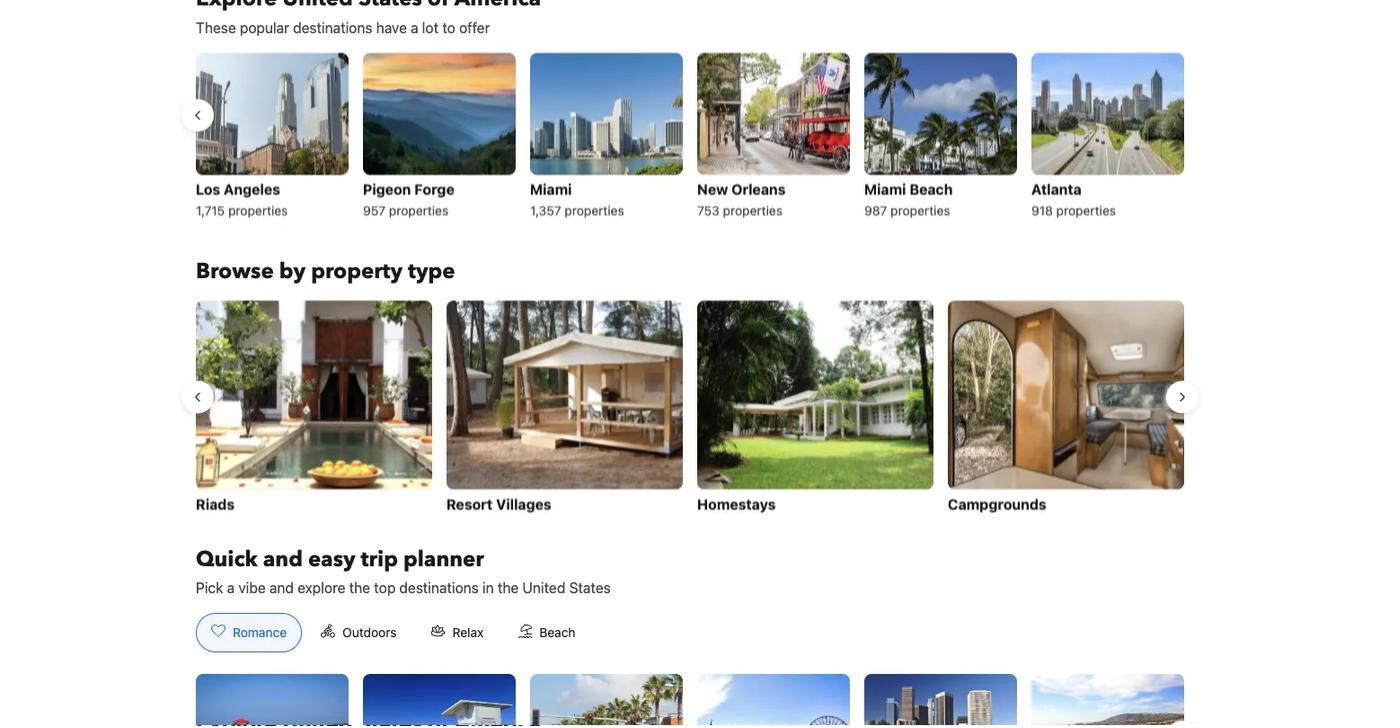 Task type: vqa. For each thing, say whether or not it's contained in the screenshot.
& to the left
no



Task type: locate. For each thing, give the bounding box(es) containing it.
these
[[196, 19, 236, 36]]

5 properties from the left
[[891, 203, 950, 218]]

destinations inside the quick and easy trip planner pick a vibe and explore the top destinations in the united states
[[399, 580, 479, 597]]

atlanta 918 properties
[[1031, 181, 1116, 218]]

1 horizontal spatial destinations
[[399, 580, 479, 597]]

properties inside los angeles 1,715 properties
[[228, 203, 288, 218]]

properties right 987
[[891, 203, 950, 218]]

los
[[196, 181, 220, 198]]

the
[[349, 580, 370, 597], [498, 580, 519, 597]]

2 region from the top
[[182, 293, 1199, 524]]

villages
[[496, 495, 551, 513]]

campgrounds link
[[948, 301, 1184, 517]]

new orleans 753 properties
[[697, 181, 786, 218]]

and right vibe
[[269, 580, 294, 597]]

homestays link
[[697, 301, 934, 517]]

1 vertical spatial region
[[182, 293, 1199, 524]]

1 horizontal spatial the
[[498, 580, 519, 597]]

pigeon
[[363, 181, 411, 198]]

beach button
[[503, 614, 591, 653]]

properties
[[228, 203, 288, 218], [389, 203, 449, 218], [565, 203, 624, 218], [723, 203, 783, 218], [891, 203, 950, 218], [1056, 203, 1116, 218]]

1 vertical spatial beach
[[539, 626, 576, 641]]

properties inside miami beach 987 properties
[[891, 203, 950, 218]]

destinations left have
[[293, 19, 372, 36]]

these popular destinations have a lot to offer
[[196, 19, 490, 36]]

properties down orleans
[[723, 203, 783, 218]]

1 region from the top
[[182, 45, 1199, 229]]

2 vertical spatial region
[[182, 668, 1199, 727]]

2 properties from the left
[[389, 203, 449, 218]]

destinations
[[293, 19, 372, 36], [399, 580, 479, 597]]

4 properties from the left
[[723, 203, 783, 218]]

vibe
[[238, 580, 266, 597]]

miami
[[530, 181, 572, 198], [864, 181, 906, 198]]

1 properties from the left
[[228, 203, 288, 218]]

miami for beach
[[864, 181, 906, 198]]

0 horizontal spatial destinations
[[293, 19, 372, 36]]

miami up 1,357
[[530, 181, 572, 198]]

properties inside 'pigeon forge 957 properties'
[[389, 203, 449, 218]]

918
[[1031, 203, 1053, 218]]

properties for pigeon
[[389, 203, 449, 218]]

properties down "angeles"
[[228, 203, 288, 218]]

homestays
[[697, 495, 776, 513]]

a inside the quick and easy trip planner pick a vibe and explore the top destinations in the united states
[[227, 580, 235, 597]]

0 vertical spatial beach
[[910, 181, 953, 198]]

region
[[182, 45, 1199, 229], [182, 293, 1199, 524], [182, 668, 1199, 727]]

pick
[[196, 580, 223, 597]]

3 region from the top
[[182, 668, 1199, 727]]

beach inside beach button
[[539, 626, 576, 641]]

a left lot
[[411, 19, 418, 36]]

and up vibe
[[263, 545, 303, 575]]

1 vertical spatial destinations
[[399, 580, 479, 597]]

0 horizontal spatial miami
[[530, 181, 572, 198]]

beach
[[910, 181, 953, 198], [539, 626, 576, 641]]

browse by property type
[[196, 257, 455, 287]]

tab list containing romance
[[182, 614, 605, 654]]

properties down forge
[[389, 203, 449, 218]]

1 vertical spatial and
[[269, 580, 294, 597]]

1 horizontal spatial beach
[[910, 181, 953, 198]]

the left top
[[349, 580, 370, 597]]

angeles
[[224, 181, 280, 198]]

tab list
[[182, 614, 605, 654]]

the right the in
[[498, 580, 519, 597]]

have
[[376, 19, 407, 36]]

0 horizontal spatial the
[[349, 580, 370, 597]]

riads
[[196, 495, 235, 513]]

orleans
[[732, 181, 786, 198]]

united
[[522, 580, 565, 597]]

and
[[263, 545, 303, 575], [269, 580, 294, 597]]

0 horizontal spatial beach
[[539, 626, 576, 641]]

pigeon forge 957 properties
[[363, 181, 455, 218]]

1 vertical spatial a
[[227, 580, 235, 597]]

quick
[[196, 545, 258, 575]]

browse
[[196, 257, 274, 287]]

explore
[[298, 580, 345, 597]]

a
[[411, 19, 418, 36], [227, 580, 235, 597]]

properties for miami
[[891, 203, 950, 218]]

miami inside miami 1,357 properties
[[530, 181, 572, 198]]

properties right 1,357
[[565, 203, 624, 218]]

properties inside new orleans 753 properties
[[723, 203, 783, 218]]

lot
[[422, 19, 439, 36]]

1 horizontal spatial miami
[[864, 181, 906, 198]]

properties down atlanta
[[1056, 203, 1116, 218]]

miami inside miami beach 987 properties
[[864, 181, 906, 198]]

properties for new
[[723, 203, 783, 218]]

1 miami from the left
[[530, 181, 572, 198]]

1,715
[[196, 203, 225, 218]]

popular
[[240, 19, 289, 36]]

0 vertical spatial and
[[263, 545, 303, 575]]

3 properties from the left
[[565, 203, 624, 218]]

offer
[[459, 19, 490, 36]]

destinations down the "planner" at the bottom left of page
[[399, 580, 479, 597]]

a left vibe
[[227, 580, 235, 597]]

2 miami from the left
[[864, 181, 906, 198]]

0 vertical spatial region
[[182, 45, 1199, 229]]

0 horizontal spatial a
[[227, 580, 235, 597]]

6 properties from the left
[[1056, 203, 1116, 218]]

miami up 987
[[864, 181, 906, 198]]

by
[[279, 257, 306, 287]]

campgrounds
[[948, 495, 1046, 513]]

0 vertical spatial a
[[411, 19, 418, 36]]

riads link
[[196, 301, 432, 517]]



Task type: describe. For each thing, give the bounding box(es) containing it.
los angeles 1,715 properties
[[196, 181, 288, 218]]

property
[[311, 257, 403, 287]]

properties inside atlanta 918 properties
[[1056, 203, 1116, 218]]

atlanta
[[1031, 181, 1082, 198]]

forge
[[414, 181, 455, 198]]

0 vertical spatial destinations
[[293, 19, 372, 36]]

957
[[363, 203, 386, 218]]

1,357
[[530, 203, 561, 218]]

new
[[697, 181, 728, 198]]

beach inside miami beach 987 properties
[[910, 181, 953, 198]]

states
[[569, 580, 611, 597]]

planner
[[403, 545, 484, 575]]

properties for los
[[228, 203, 288, 218]]

resort villages link
[[447, 301, 683, 517]]

romance
[[233, 626, 287, 641]]

properties inside miami 1,357 properties
[[565, 203, 624, 218]]

1 horizontal spatial a
[[411, 19, 418, 36]]

resort
[[447, 495, 493, 513]]

trip
[[361, 545, 398, 575]]

type
[[408, 257, 455, 287]]

quick and easy trip planner pick a vibe and explore the top destinations in the united states
[[196, 545, 611, 597]]

2 the from the left
[[498, 580, 519, 597]]

miami 1,357 properties
[[530, 181, 624, 218]]

987
[[864, 203, 887, 218]]

to
[[442, 19, 455, 36]]

outdoors button
[[306, 614, 412, 653]]

outdoors
[[342, 626, 397, 641]]

753
[[697, 203, 720, 218]]

top
[[374, 580, 396, 597]]

relax
[[452, 626, 484, 641]]

1 the from the left
[[349, 580, 370, 597]]

resort villages
[[447, 495, 551, 513]]

region containing los angeles
[[182, 45, 1199, 229]]

region containing riads
[[182, 293, 1199, 524]]

miami beach 987 properties
[[864, 181, 953, 218]]

easy
[[308, 545, 355, 575]]

in
[[483, 580, 494, 597]]

romance button
[[196, 614, 302, 653]]

miami for 1,357
[[530, 181, 572, 198]]

relax button
[[416, 614, 499, 653]]



